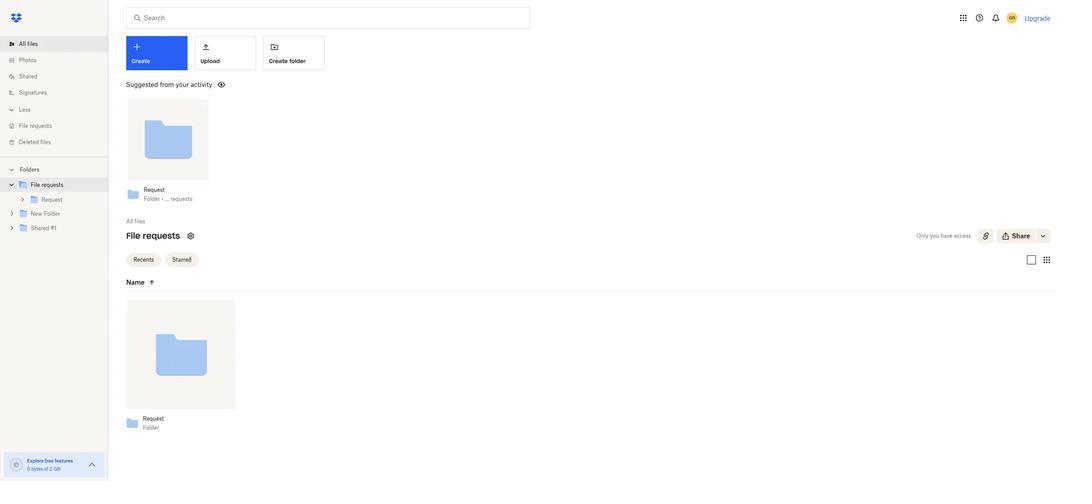 Task type: locate. For each thing, give the bounding box(es) containing it.
files
[[27, 41, 38, 47], [40, 139, 51, 146], [135, 218, 145, 225]]

0 vertical spatial all files
[[19, 41, 38, 47]]

request
[[144, 187, 165, 194], [41, 197, 62, 203], [143, 416, 164, 423]]

shared
[[19, 73, 37, 80], [31, 225, 49, 232]]

files down folder • … requests button
[[135, 218, 145, 225]]

shared inside shared link
[[19, 73, 37, 80]]

1 vertical spatial all files link
[[126, 217, 145, 226]]

1 horizontal spatial all
[[126, 218, 133, 225]]

all files inside list item
[[19, 41, 38, 47]]

0 vertical spatial all
[[19, 41, 26, 47]]

only
[[917, 233, 929, 240]]

0 vertical spatial shared
[[19, 73, 37, 80]]

files right deleted
[[40, 139, 51, 146]]

all files link up shared link
[[7, 36, 108, 52]]

0 horizontal spatial all files link
[[7, 36, 108, 52]]

folder for request folder
[[143, 425, 159, 432]]

group
[[0, 176, 108, 243]]

all files up recents
[[126, 218, 145, 225]]

all files link
[[7, 36, 108, 52], [126, 217, 145, 226]]

file requests
[[19, 123, 52, 129], [31, 182, 64, 189], [126, 231, 180, 241]]

suggested from your activity
[[126, 81, 212, 88]]

shared down photos
[[19, 73, 37, 80]]

2 vertical spatial folder
[[143, 425, 159, 432]]

create
[[269, 58, 288, 64], [132, 58, 150, 64]]

from
[[160, 81, 174, 88]]

1 vertical spatial request button
[[143, 416, 219, 423]]

1 vertical spatial folder
[[44, 211, 60, 217]]

request button
[[144, 187, 193, 194], [143, 416, 219, 423]]

2 vertical spatial file requests
[[126, 231, 180, 241]]

1 vertical spatial file requests
[[31, 182, 64, 189]]

create up suggested
[[132, 58, 150, 64]]

0 horizontal spatial files
[[27, 41, 38, 47]]

have
[[941, 233, 953, 240]]

all up photos
[[19, 41, 26, 47]]

gr
[[1009, 15, 1016, 21]]

shared inside shared #1 link
[[31, 225, 49, 232]]

folder for request folder • … requests
[[144, 196, 160, 203]]

2 vertical spatial file
[[126, 231, 140, 241]]

1 horizontal spatial files
[[40, 139, 51, 146]]

file
[[19, 123, 28, 129], [31, 182, 40, 189], [126, 231, 140, 241]]

0 vertical spatial request
[[144, 187, 165, 194]]

requests inside request folder • … requests
[[171, 196, 193, 203]]

file requests link inside list
[[7, 118, 108, 134]]

folder inside request folder
[[143, 425, 159, 432]]

file requests down 'folders' button
[[31, 182, 64, 189]]

activity
[[191, 81, 212, 88]]

1 horizontal spatial create
[[269, 58, 288, 64]]

folder inside request folder • … requests
[[144, 196, 160, 203]]

all up recents button
[[126, 218, 133, 225]]

0 vertical spatial all files link
[[7, 36, 108, 52]]

0 vertical spatial file requests link
[[7, 118, 108, 134]]

of
[[44, 467, 48, 472]]

all files link up recents
[[126, 217, 145, 226]]

1 vertical spatial request
[[41, 197, 62, 203]]

1 horizontal spatial file
[[31, 182, 40, 189]]

deleted
[[19, 139, 39, 146]]

shared link
[[7, 69, 108, 85]]

0 vertical spatial file
[[19, 123, 28, 129]]

create left folder
[[269, 58, 288, 64]]

signatures
[[19, 89, 47, 96]]

files inside list item
[[27, 41, 38, 47]]

2 vertical spatial files
[[135, 218, 145, 225]]

request inside request folder • … requests
[[144, 187, 165, 194]]

file inside list
[[19, 123, 28, 129]]

requests right …
[[171, 196, 193, 203]]

request button inside folder, request row
[[143, 416, 219, 423]]

name
[[126, 279, 145, 286]]

files up photos
[[27, 41, 38, 47]]

create inside the create popup button
[[132, 58, 150, 64]]

all files up photos
[[19, 41, 38, 47]]

file requests link
[[7, 118, 108, 134], [18, 180, 101, 192]]

2 vertical spatial request
[[143, 416, 164, 423]]

folders button
[[0, 163, 108, 176]]

0 vertical spatial folder
[[144, 196, 160, 203]]

1 horizontal spatial all files
[[126, 218, 145, 225]]

file up recents
[[126, 231, 140, 241]]

folder
[[144, 196, 160, 203], [44, 211, 60, 217], [143, 425, 159, 432]]

new
[[31, 211, 42, 217]]

1 vertical spatial all files
[[126, 218, 145, 225]]

0 horizontal spatial create
[[132, 58, 150, 64]]

#1
[[51, 225, 56, 232]]

file requests up recents
[[126, 231, 180, 241]]

request inside row
[[143, 416, 164, 423]]

1 horizontal spatial all files link
[[126, 217, 145, 226]]

shared left '#1'
[[31, 225, 49, 232]]

file requests link up deleted files
[[7, 118, 108, 134]]

starred
[[172, 256, 192, 263]]

gb
[[54, 467, 61, 472]]

requests
[[30, 123, 52, 129], [41, 182, 64, 189], [171, 196, 193, 203], [143, 231, 180, 241]]

1 vertical spatial shared
[[31, 225, 49, 232]]

files for topmost all files link
[[27, 41, 38, 47]]

shared #1 link
[[18, 223, 101, 235]]

deleted files
[[19, 139, 51, 146]]

request for request folder • … requests
[[144, 187, 165, 194]]

0 vertical spatial file requests
[[19, 123, 52, 129]]

folder
[[290, 58, 306, 64]]

all files list item
[[0, 36, 108, 52]]

requests up deleted files
[[30, 123, 52, 129]]

0 horizontal spatial file
[[19, 123, 28, 129]]

list
[[0, 31, 108, 157]]

0 horizontal spatial all files
[[19, 41, 38, 47]]

requests left folder settings icon on the left of page
[[143, 231, 180, 241]]

dropbox image
[[7, 9, 25, 27]]

0 vertical spatial files
[[27, 41, 38, 47]]

all files
[[19, 41, 38, 47], [126, 218, 145, 225]]

files for the deleted files link
[[40, 139, 51, 146]]

file requests inside group
[[31, 182, 64, 189]]

file down the less
[[19, 123, 28, 129]]

all
[[19, 41, 26, 47], [126, 218, 133, 225]]

upgrade
[[1025, 14, 1051, 22]]

folder • … requests button
[[144, 196, 193, 203]]

only you have access
[[917, 233, 972, 240]]

0 horizontal spatial all
[[19, 41, 26, 47]]

request folder
[[143, 416, 164, 432]]

file requests up deleted files
[[19, 123, 52, 129]]

create for create folder
[[269, 58, 288, 64]]

request for request folder
[[143, 416, 164, 423]]

1 vertical spatial files
[[40, 139, 51, 146]]

your
[[176, 81, 189, 88]]

group containing file requests
[[0, 176, 108, 243]]

upload
[[201, 58, 220, 64]]

deleted files link
[[7, 134, 108, 151]]

file requests link up request link
[[18, 180, 101, 192]]

less image
[[7, 106, 16, 115]]

file down folders at the top left of the page
[[31, 182, 40, 189]]

0 vertical spatial request button
[[144, 187, 193, 194]]

quota usage element
[[9, 458, 23, 473]]

create inside create folder button
[[269, 58, 288, 64]]



Task type: describe. For each thing, give the bounding box(es) containing it.
explore free features 0 bytes of 2 gb
[[27, 459, 73, 472]]

create for create
[[132, 58, 150, 64]]

request button for request folder
[[143, 416, 219, 423]]

folder for new folder
[[44, 211, 60, 217]]

requests inside list
[[30, 123, 52, 129]]

name button
[[126, 277, 202, 288]]

free
[[45, 459, 54, 464]]

new folder
[[31, 211, 60, 217]]

upload button
[[195, 36, 256, 70]]

suggested
[[126, 81, 158, 88]]

folder settings image
[[186, 231, 196, 242]]

explore
[[27, 459, 44, 464]]

create button
[[126, 36, 188, 70]]

request link
[[29, 194, 101, 207]]

bytes
[[31, 467, 43, 472]]

access
[[954, 233, 972, 240]]

folders
[[20, 166, 39, 173]]

folder, request row
[[123, 301, 236, 439]]

0
[[27, 467, 30, 472]]

2
[[50, 467, 52, 472]]

•
[[162, 196, 163, 203]]

create folder button
[[263, 36, 325, 70]]

2 horizontal spatial files
[[135, 218, 145, 225]]

you
[[930, 233, 940, 240]]

features
[[55, 459, 73, 464]]

request folder • … requests
[[144, 187, 193, 203]]

less
[[19, 106, 31, 113]]

1 vertical spatial file
[[31, 182, 40, 189]]

requests down 'folders' button
[[41, 182, 64, 189]]

all inside list item
[[19, 41, 26, 47]]

photos
[[19, 57, 37, 64]]

recents
[[134, 256, 154, 263]]

create folder
[[269, 58, 306, 64]]

request for request
[[41, 197, 62, 203]]

gr button
[[1005, 11, 1020, 25]]

signatures link
[[7, 85, 108, 101]]

new folder link
[[18, 208, 101, 221]]

recents button
[[126, 253, 161, 267]]

1 vertical spatial all
[[126, 218, 133, 225]]

share
[[1012, 232, 1031, 240]]

upgrade link
[[1025, 14, 1051, 22]]

…
[[165, 196, 169, 203]]

request button for request folder • … requests
[[144, 187, 193, 194]]

1 vertical spatial file requests link
[[18, 180, 101, 192]]

list containing all files
[[0, 31, 108, 157]]

starred button
[[165, 253, 199, 267]]

photos link
[[7, 52, 108, 69]]

shared #1
[[31, 225, 56, 232]]

Search in folder "Dropbox" text field
[[144, 13, 511, 23]]

file requests inside list
[[19, 123, 52, 129]]

shared for shared #1
[[31, 225, 49, 232]]

shared for shared
[[19, 73, 37, 80]]

2 horizontal spatial file
[[126, 231, 140, 241]]

share button
[[997, 229, 1036, 244]]



Task type: vqa. For each thing, say whether or not it's contained in the screenshot.
to in Microsoft_Pride_21_Bisexual.jpg Uploaded to
no



